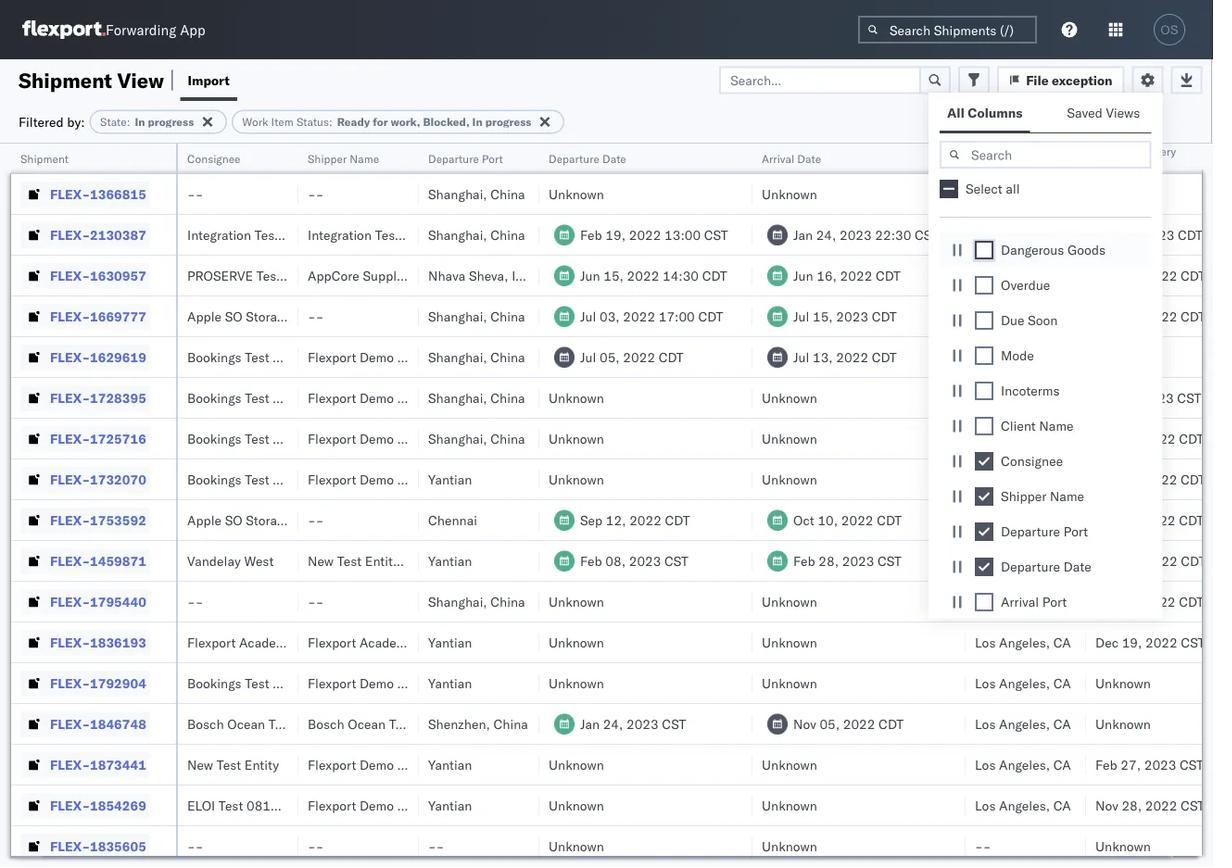 Task type: vqa. For each thing, say whether or not it's contained in the screenshot.
My
no



Task type: describe. For each thing, give the bounding box(es) containing it.
bookings for flex-1732070
[[187, 471, 242, 488]]

quoted
[[1096, 144, 1133, 158]]

1366815
[[90, 186, 146, 202]]

jun for jun 19, 2023 cdt
[[1096, 227, 1116, 243]]

flex-1629619
[[50, 349, 146, 365]]

oct for bookings test consignee
[[1096, 431, 1117, 447]]

1728395
[[90, 390, 146, 406]]

1 los angeles, ca from the top
[[975, 186, 1072, 202]]

proserve test account
[[187, 268, 333, 284]]

felixstowe, united kingdom
[[975, 268, 1140, 284]]

21,
[[1120, 594, 1141, 610]]

flex-1630957
[[50, 268, 146, 284]]

1 angeles, from the top
[[1000, 186, 1051, 202]]

shipper for flex-1725716
[[398, 431, 443, 447]]

yantian for flex-1854269
[[428, 798, 472, 814]]

state
[[100, 115, 127, 129]]

feb for feb 08, 2023 cst
[[580, 553, 602, 569]]

2
[[403, 553, 411, 569]]

flex- for 1728395
[[50, 390, 90, 406]]

sep 12, 2022 cdt
[[580, 512, 690, 529]]

flex- for 2130387
[[50, 227, 90, 243]]

oct for apple so storage (do not use)
[[1096, 512, 1117, 529]]

all
[[1006, 181, 1021, 197]]

19, for feb
[[606, 227, 626, 243]]

shipper for flex-1629619
[[398, 349, 443, 365]]

shipper for flex-1873441
[[398, 757, 443, 773]]

flexport for flex-1792904
[[308, 675, 356, 692]]

3 los from the top
[[975, 349, 996, 365]]

los for 03,
[[975, 308, 996, 325]]

co. for flex-1873441
[[447, 757, 465, 773]]

3 angeles, from the top
[[1000, 349, 1051, 365]]

flexport for flex-1728395
[[308, 390, 356, 406]]

Search... text field
[[720, 66, 922, 94]]

india
[[512, 268, 541, 284]]

flexport for flex-1854269
[[308, 798, 356, 814]]

flex- for 1792904
[[50, 675, 90, 692]]

3 ca from the top
[[1054, 349, 1072, 365]]

bookings test consignee for flex-1725716
[[187, 431, 335, 447]]

not for shanghai, china
[[324, 308, 350, 325]]

1 bosch from the left
[[187, 716, 224, 733]]

2023 for feb 08, 2023 cst
[[629, 553, 662, 569]]

bookings for flex-1792904
[[187, 675, 242, 692]]

bookings test consignee for flex-1792904
[[187, 675, 335, 692]]

flex-1366815 button
[[20, 181, 150, 207]]

for
[[373, 115, 388, 129]]

mar 14, 2022 cdt
[[1096, 553, 1207, 569]]

1836193
[[90, 635, 146, 651]]

flex-1753592 button
[[20, 508, 150, 534]]

los angeles, ca for 27,
[[975, 757, 1072, 773]]

flex-1459871
[[50, 553, 146, 569]]

ca for 24,
[[1054, 512, 1072, 529]]

forwarding app link
[[22, 20, 206, 39]]

shanghai, for 1669777
[[428, 308, 487, 325]]

arrival date button
[[753, 147, 948, 166]]

rotterdam, netherlands
[[975, 227, 1117, 243]]

oct 21, 2022 cdt
[[1096, 594, 1205, 610]]

shipper name inside button
[[308, 152, 379, 166]]

flexport demo shipper co. for flex-1629619
[[308, 349, 465, 365]]

columns
[[968, 105, 1023, 121]]

ltd
[[407, 268, 426, 284]]

flex-1873441 button
[[20, 752, 150, 778]]

mode
[[1001, 348, 1035, 364]]

1753592
[[90, 512, 146, 529]]

los angeles, ca for 02,
[[975, 390, 1072, 406]]

shanghai, for 1725716
[[428, 431, 487, 447]]

chennai
[[428, 512, 477, 529]]

los angeles, ca for 03,
[[975, 308, 1072, 325]]

flex-1629619 button
[[20, 344, 150, 370]]

china for 1669777
[[491, 308, 525, 325]]

felixstowe,
[[975, 268, 1042, 284]]

1 vertical spatial name
[[1040, 418, 1074, 434]]

shipper for flex-1854269
[[398, 798, 443, 814]]

2023 for jan 02, 2023 cst
[[1142, 390, 1175, 406]]

resize handle column header for shipper name
[[397, 144, 419, 868]]

filtered by:
[[19, 114, 85, 130]]

jun for jun 15, 2022 14:30 cdt
[[580, 268, 600, 284]]

jan 02, 2023 cst
[[1096, 390, 1202, 406]]

consignee for flex-1732070
[[273, 471, 335, 488]]

consignee for flex-1792904
[[273, 675, 335, 692]]

los for 30,
[[975, 471, 996, 488]]

28, for feb
[[819, 553, 839, 569]]

flex-1669777 button
[[20, 304, 150, 330]]

dangerous goods
[[1001, 242, 1106, 258]]

2 bosch from the left
[[308, 716, 345, 733]]

flexport demo shipper co. for flex-1792904
[[308, 675, 465, 692]]

flex-1725716 button
[[20, 426, 150, 452]]

os button
[[1149, 8, 1191, 51]]

1854269
[[90, 798, 146, 814]]

flex-1873441
[[50, 757, 146, 773]]

13,
[[813, 349, 833, 365]]

nov 05, 2022 cdt
[[794, 716, 904, 733]]

flex- for 1873441
[[50, 757, 90, 773]]

flexport for flex-1873441
[[308, 757, 356, 773]]

flex-1753592
[[50, 512, 146, 529]]

resize handle column header for departure date
[[731, 144, 753, 868]]

10 los angeles, ca from the top
[[975, 675, 1072, 692]]

nov 28, 2022 cst
[[1096, 798, 1205, 814]]

oct 10, 2022 cdt
[[794, 512, 902, 529]]

shipper name button
[[299, 147, 401, 166]]

angeles, for 03,
[[1000, 308, 1051, 325]]

Search Shipments (/) text field
[[859, 16, 1038, 44]]

date down the search... text box
[[798, 152, 822, 166]]

arrival date
[[762, 152, 822, 166]]

shipper for flex-1732070
[[398, 471, 443, 488]]

shipment for shipment
[[20, 152, 69, 166]]

11 ca from the top
[[1054, 716, 1072, 733]]

import
[[188, 72, 230, 88]]

bookings for flex-1725716
[[187, 431, 242, 447]]

shipper for flex-1728395
[[398, 390, 443, 406]]

2023 for jan 24, 2023 22:30 cst
[[840, 227, 872, 243]]

departure inside 'button'
[[549, 152, 600, 166]]

date inside quoted delivery date
[[1096, 159, 1120, 173]]

flexport. image
[[22, 20, 106, 39]]

flex-1728395 button
[[20, 385, 150, 411]]

flex-1846748 button
[[20, 712, 150, 738]]

views
[[1107, 105, 1141, 121]]

12,
[[606, 512, 626, 529]]

1630957
[[90, 268, 146, 284]]

use) for shanghai, china
[[354, 308, 387, 325]]

mar
[[1096, 553, 1119, 569]]

saved views button
[[1060, 96, 1152, 133]]

nov for nov 28, 2022 cst
[[1096, 798, 1119, 814]]

china for 1728395
[[491, 390, 525, 406]]

nhava sheva, india
[[428, 268, 541, 284]]

angeles, for 28,
[[1000, 798, 1051, 814]]

jul for jul 03, 2022 17:00 cdt
[[580, 308, 597, 325]]

app
[[180, 21, 206, 38]]

due soon
[[1001, 312, 1058, 329]]

eloi test 081801
[[187, 798, 295, 814]]

due
[[1001, 312, 1025, 329]]

test for 1629619
[[245, 349, 270, 365]]

inc.
[[333, 635, 355, 651]]

aug for aug 03, 2022 cdt
[[1096, 308, 1119, 325]]

3 los angeles, ca from the top
[[975, 349, 1072, 365]]

kingdom
[[1088, 268, 1140, 284]]

overdue
[[1001, 277, 1051, 293]]

11 los from the top
[[975, 716, 996, 733]]

ca for 02,
[[1054, 390, 1072, 406]]

test for 1792904
[[245, 675, 270, 692]]

date left mar
[[1064, 559, 1092, 575]]

apple so storage (do not use) for flex-1753592
[[187, 512, 387, 529]]

oct left 10,
[[794, 512, 815, 529]]

17:00
[[659, 308, 695, 325]]

(sz)
[[417, 635, 448, 651]]

co. for flex-1728395
[[447, 390, 465, 406]]

china for 1846748
[[494, 716, 528, 733]]

01,
[[1122, 268, 1142, 284]]

flexport demo shipper co. for flex-1732070
[[308, 471, 465, 488]]

quoted delivery date
[[1096, 144, 1177, 173]]

work item status : ready for work, blocked, in progress
[[242, 115, 532, 129]]

flex-1835605
[[50, 839, 146, 855]]

test for 1630957
[[257, 268, 281, 284]]

10 los from the top
[[975, 675, 996, 692]]

netherlands
[[1045, 227, 1117, 243]]

/
[[1058, 431, 1066, 447]]

flex-1669777
[[50, 308, 146, 325]]

flexport for flex-1725716
[[308, 431, 356, 447]]

shanghai, china for flex-1728395
[[428, 390, 525, 406]]

jan 24, 2023 22:30 cst
[[794, 227, 939, 243]]

aug 01, 2022 cdt
[[1096, 268, 1206, 284]]

10 ca from the top
[[1054, 675, 1072, 692]]

not for chennai
[[324, 512, 350, 529]]

2023 for jun 19, 2023 cdt
[[1143, 227, 1175, 243]]

all columns
[[948, 105, 1023, 121]]

2 bosch ocean test from the left
[[308, 716, 414, 733]]

all
[[948, 105, 965, 121]]

los angeles, ca for 30,
[[975, 471, 1072, 488]]

shanghai, china for flex-1366815
[[428, 186, 525, 202]]

1 : from the left
[[127, 115, 130, 129]]

1 progress from the left
[[148, 115, 194, 129]]

1 bosch ocean test from the left
[[187, 716, 293, 733]]

03, for jul
[[600, 308, 620, 325]]

flex-1836193
[[50, 635, 146, 651]]

feb 19, 2022 13:00 cst
[[580, 227, 728, 243]]

dangerous
[[1001, 242, 1065, 258]]

flex- for 1795440
[[50, 594, 90, 610]]

goods
[[1068, 242, 1106, 258]]

bookings test consignee for flex-1732070
[[187, 471, 335, 488]]

1 ca from the top
[[1054, 186, 1072, 202]]

yantian for flex-1732070
[[428, 471, 472, 488]]

19, for dec
[[1123, 635, 1143, 651]]

york,
[[1005, 431, 1035, 447]]

flex- for 1459871
[[50, 553, 90, 569]]

flexport for flex-1629619
[[308, 349, 356, 365]]

2 progress from the left
[[486, 115, 532, 129]]

co. for flex-1629619
[[447, 349, 465, 365]]

1 los from the top
[[975, 186, 996, 202]]

apple for flex-1753592
[[187, 512, 222, 529]]

incoterms
[[1001, 383, 1060, 399]]



Task type: locate. For each thing, give the bounding box(es) containing it.
-
[[187, 186, 195, 202], [195, 186, 203, 202], [308, 186, 316, 202], [316, 186, 324, 202], [308, 308, 316, 325], [316, 308, 324, 325], [308, 512, 316, 529], [316, 512, 324, 529], [187, 594, 195, 610], [195, 594, 203, 610], [308, 594, 316, 610], [316, 594, 324, 610], [187, 839, 195, 855], [195, 839, 203, 855], [308, 839, 316, 855], [316, 839, 324, 855], [428, 839, 436, 855], [436, 839, 444, 855], [975, 839, 984, 855], [983, 839, 992, 855]]

1846748
[[90, 716, 146, 733]]

1 vertical spatial entity
[[245, 757, 279, 773]]

shenzhen, china
[[428, 716, 528, 733]]

3 bookings from the top
[[187, 431, 242, 447]]

6 co. from the top
[[447, 757, 465, 773]]

shipper name down ready on the left top
[[308, 152, 379, 166]]

shipper for flex-1792904
[[398, 675, 443, 692]]

2 demo from the top
[[360, 390, 394, 406]]

bosch up new test entity
[[187, 716, 224, 733]]

9 ca from the top
[[1054, 635, 1072, 651]]

11 los angeles, ca from the top
[[975, 716, 1072, 733]]

0 horizontal spatial jun
[[580, 268, 600, 284]]

delivery
[[1136, 144, 1177, 158]]

2 vertical spatial name
[[1050, 489, 1085, 505]]

1 apple so storage (do not use) from the top
[[187, 308, 387, 325]]

apple so storage (do not use) down account
[[187, 308, 387, 325]]

united
[[1045, 268, 1084, 284]]

11 angeles, from the top
[[1000, 716, 1051, 733]]

2023
[[840, 227, 872, 243], [1143, 227, 1175, 243], [837, 308, 869, 325], [1142, 390, 1175, 406], [629, 553, 662, 569], [843, 553, 875, 569], [627, 716, 659, 733], [1145, 757, 1177, 773]]

2023 for jul 15, 2023 cdt
[[837, 308, 869, 325]]

5 los angeles, ca from the top
[[975, 471, 1072, 488]]

los for 27,
[[975, 757, 996, 773]]

0 vertical spatial apple
[[187, 308, 222, 325]]

name down ready on the left top
[[350, 152, 379, 166]]

oct 24, 2022 cdt up aug 30, 2022 cdt
[[1096, 431, 1205, 447]]

demo
[[360, 349, 394, 365], [360, 390, 394, 406], [360, 431, 394, 447], [360, 471, 394, 488], [360, 675, 394, 692], [360, 757, 394, 773], [360, 798, 394, 814]]

5 bookings test consignee from the top
[[187, 675, 335, 692]]

jun 16, 2022 cdt
[[794, 268, 901, 284]]

03, down '01,'
[[1122, 308, 1142, 325]]

bosch ocean test up new test entity
[[187, 716, 293, 733]]

1 horizontal spatial nov
[[1096, 798, 1119, 814]]

sep
[[580, 512, 603, 529]]

0 horizontal spatial entity
[[245, 757, 279, 773]]

academy left (us)
[[239, 635, 293, 651]]

jul 03, 2022 17:00 cdt
[[580, 308, 724, 325]]

2 los from the top
[[975, 308, 996, 325]]

2 storage from the top
[[246, 512, 291, 529]]

flexport
[[308, 349, 356, 365], [308, 390, 356, 406], [308, 431, 356, 447], [308, 471, 356, 488], [187, 635, 236, 651], [308, 635, 356, 651], [308, 675, 356, 692], [308, 757, 356, 773], [308, 798, 356, 814]]

flex- down flex-1836193 button
[[50, 675, 90, 692]]

ocean
[[227, 716, 265, 733], [348, 716, 386, 733]]

flex-1630957 button
[[20, 263, 150, 289]]

13:00
[[665, 227, 701, 243]]

0 horizontal spatial new
[[187, 757, 213, 773]]

entity left 2 at left
[[365, 553, 400, 569]]

departure port up "arrival port"
[[1001, 524, 1089, 540]]

flex- down flex-2130387 button
[[50, 268, 90, 284]]

flexport for flex-1836193
[[308, 635, 356, 651]]

2023 for jan 24, 2023 cst
[[627, 716, 659, 733]]

1 vertical spatial apple
[[187, 512, 222, 529]]

jun up kingdom
[[1096, 227, 1116, 243]]

7 ca from the top
[[1054, 553, 1072, 569]]

appcore supply ltd
[[308, 268, 426, 284]]

flex- inside flex-1366815 button
[[50, 186, 90, 202]]

0 vertical spatial 28,
[[819, 553, 839, 569]]

name
[[350, 152, 379, 166], [1040, 418, 1074, 434], [1050, 489, 1085, 505]]

0 vertical spatial 05,
[[600, 349, 620, 365]]

shipment inside button
[[20, 152, 69, 166]]

0 horizontal spatial bosch ocean test
[[187, 716, 293, 733]]

3 bookings test consignee from the top
[[187, 431, 335, 447]]

0 horizontal spatial jan
[[580, 716, 600, 733]]

angeles, for 19,
[[1000, 635, 1051, 651]]

jul
[[580, 308, 597, 325], [794, 308, 810, 325], [580, 349, 597, 365], [794, 349, 810, 365]]

None checkbox
[[940, 180, 959, 198], [975, 276, 994, 295], [975, 347, 994, 365], [975, 452, 994, 471], [975, 488, 994, 506], [975, 523, 994, 542], [940, 180, 959, 198], [975, 276, 994, 295], [975, 347, 994, 365], [975, 452, 994, 471], [975, 488, 994, 506], [975, 523, 994, 542]]

2 aug from the top
[[1096, 308, 1119, 325]]

5 flexport demo shipper co. from the top
[[308, 675, 465, 692]]

None checkbox
[[975, 241, 994, 260], [975, 312, 994, 330], [975, 382, 994, 401], [975, 417, 994, 436], [975, 558, 994, 577], [975, 593, 994, 612], [975, 241, 994, 260], [975, 312, 994, 330], [975, 382, 994, 401], [975, 417, 994, 436], [975, 558, 994, 577], [975, 593, 994, 612]]

oct up mar
[[1096, 512, 1117, 529]]

los for 02,
[[975, 390, 996, 406]]

3 co. from the top
[[447, 431, 465, 447]]

1 horizontal spatial academy
[[360, 635, 414, 651]]

28, down 27, on the bottom of the page
[[1122, 798, 1142, 814]]

consignee for flex-1728395
[[273, 390, 335, 406]]

15, up jul 03, 2022 17:00 cdt
[[604, 268, 624, 284]]

4 flexport demo shipper co. from the top
[[308, 471, 465, 488]]

1 oct 24, 2022 cdt from the top
[[1096, 431, 1205, 447]]

flex- down flex-1725716 button
[[50, 471, 90, 488]]

6 demo from the top
[[360, 757, 394, 773]]

flex- inside 'flex-1459871' button
[[50, 553, 90, 569]]

2 apple so storage (do not use) from the top
[[187, 512, 387, 529]]

date up feb 19, 2022 13:00 cst
[[603, 152, 627, 166]]

date down quoted
[[1096, 159, 1120, 173]]

saved views
[[1068, 105, 1141, 121]]

name right client
[[1040, 418, 1074, 434]]

flex- down flex-1366815 button
[[50, 227, 90, 243]]

consignee inside button
[[187, 152, 241, 166]]

shipment up by: at the left of the page
[[19, 67, 112, 93]]

by:
[[67, 114, 85, 130]]

: down "view"
[[127, 115, 130, 129]]

feb left 27, on the bottom of the page
[[1096, 757, 1118, 773]]

10 flex- from the top
[[50, 553, 90, 569]]

0 vertical spatial jan
[[794, 227, 813, 243]]

2 ca from the top
[[1054, 308, 1072, 325]]

1 03, from the left
[[600, 308, 620, 325]]

use)
[[354, 308, 387, 325], [354, 512, 387, 529]]

6 yantian from the top
[[428, 798, 472, 814]]

aug left 30,
[[1096, 471, 1119, 488]]

1 vertical spatial (do
[[294, 512, 321, 529]]

oct 24, 2022 cdt for los angeles, ca
[[1096, 512, 1205, 529]]

1 vertical spatial shipment
[[20, 152, 69, 166]]

item
[[271, 115, 294, 129]]

flex- down shipment button
[[50, 186, 90, 202]]

feb 08, 2023 cst
[[580, 553, 689, 569]]

2023 for feb 27, 2023 cst
[[1145, 757, 1177, 773]]

not down "appcore"
[[324, 308, 350, 325]]

los for 28,
[[975, 798, 996, 814]]

2 vertical spatial aug
[[1096, 471, 1119, 488]]

2 vertical spatial new
[[187, 757, 213, 773]]

1 horizontal spatial 28,
[[1122, 798, 1142, 814]]

1 yantian from the top
[[428, 471, 472, 488]]

ca for 21,
[[1054, 594, 1072, 610]]

(do down account
[[294, 308, 321, 325]]

1 vertical spatial nov
[[1096, 798, 1119, 814]]

jan for jan 02, 2023 cst
[[1096, 390, 1115, 406]]

12 los angeles, ca from the top
[[975, 757, 1072, 773]]

feb for feb 19, 2022 13:00 cst
[[580, 227, 602, 243]]

10,
[[818, 512, 838, 529]]

shipper inside button
[[308, 152, 347, 166]]

05, for jul
[[600, 349, 620, 365]]

progress up departure port button
[[486, 115, 532, 129]]

china for 1629619
[[491, 349, 525, 365]]

los angeles, ca for 21,
[[975, 594, 1072, 610]]

yantian for flex-1873441
[[428, 757, 472, 773]]

0 horizontal spatial academy
[[239, 635, 293, 651]]

1669777
[[90, 308, 146, 325]]

select
[[966, 181, 1003, 197]]

shanghai, china for flex-1629619
[[428, 349, 525, 365]]

demo for flex-1854269
[[360, 798, 394, 814]]

flex- inside flex-1629619 "button"
[[50, 349, 90, 365]]

1 vertical spatial departure port
[[1001, 524, 1089, 540]]

6 flex- from the top
[[50, 390, 90, 406]]

1 vertical spatial shipper name
[[1001, 489, 1085, 505]]

cst for dec 19, 2022 cst
[[1182, 635, 1206, 651]]

ltd.
[[452, 635, 475, 651]]

2 03, from the left
[[1122, 308, 1142, 325]]

final port
[[975, 152, 1024, 166]]

consignee button
[[178, 147, 280, 166]]

flex- down flex-1728395 button
[[50, 431, 90, 447]]

cst for nov 28, 2022 cst
[[1181, 798, 1205, 814]]

sheva,
[[469, 268, 509, 284]]

storage down proserve test account
[[246, 308, 291, 325]]

ready
[[337, 115, 370, 129]]

2 horizontal spatial new
[[975, 431, 1001, 447]]

flex-1459871 button
[[20, 548, 150, 574]]

1 demo from the top
[[360, 349, 394, 365]]

yantian
[[428, 471, 472, 488], [428, 553, 472, 569], [428, 635, 472, 651], [428, 675, 472, 692], [428, 757, 472, 773], [428, 798, 472, 814]]

1 vertical spatial aug
[[1096, 308, 1119, 325]]

13 los from the top
[[975, 798, 996, 814]]

demo for flex-1873441
[[360, 757, 394, 773]]

16,
[[817, 268, 837, 284]]

19, up jun 15, 2022 14:30 cdt
[[606, 227, 626, 243]]

1 vertical spatial use)
[[354, 512, 387, 529]]

0 horizontal spatial shipper name
[[308, 152, 379, 166]]

nov
[[794, 716, 817, 733], [1096, 798, 1119, 814]]

resize handle column header for consignee
[[276, 144, 299, 868]]

flex- for 1836193
[[50, 635, 90, 651]]

shipper name
[[308, 152, 379, 166], [1001, 489, 1085, 505]]

feb 27, 2023 cst
[[1096, 757, 1204, 773]]

3 aug from the top
[[1096, 471, 1119, 488]]

4 los angeles, ca from the top
[[975, 390, 1072, 406]]

flex- down flex-1629619 "button" at the left top
[[50, 390, 90, 406]]

in right blocked,
[[473, 115, 483, 129]]

apple so storage (do not use)
[[187, 308, 387, 325], [187, 512, 387, 529]]

departure date inside 'button'
[[549, 152, 627, 166]]

2022
[[629, 227, 662, 243], [627, 268, 660, 284], [841, 268, 873, 284], [1146, 268, 1178, 284], [623, 308, 656, 325], [1146, 308, 1178, 325], [623, 349, 656, 365], [837, 349, 869, 365], [1144, 431, 1176, 447], [1146, 471, 1178, 488], [630, 512, 662, 529], [842, 512, 874, 529], [1144, 512, 1176, 529], [1146, 553, 1178, 569], [1144, 594, 1176, 610], [1146, 635, 1178, 651], [844, 716, 876, 733], [1146, 798, 1178, 814]]

demo for flex-1629619
[[360, 349, 394, 365]]

0 vertical spatial so
[[225, 308, 243, 325]]

storage up west
[[246, 512, 291, 529]]

demo for flex-1725716
[[360, 431, 394, 447]]

7 co. from the top
[[447, 798, 465, 814]]

0 vertical spatial entity
[[365, 553, 400, 569]]

1 horizontal spatial departure port
[[1001, 524, 1089, 540]]

2 horizontal spatial jan
[[1096, 390, 1115, 406]]

0 vertical spatial shipment
[[19, 67, 112, 93]]

jun
[[1096, 227, 1116, 243], [580, 268, 600, 284], [794, 268, 814, 284]]

4 shanghai, from the top
[[428, 349, 487, 365]]

so
[[225, 308, 243, 325], [225, 512, 243, 529]]

flex- inside the flex-1630957 'button'
[[50, 268, 90, 284]]

flex- inside flex-1753592 button
[[50, 512, 90, 529]]

1 horizontal spatial jun
[[794, 268, 814, 284]]

15 flex- from the top
[[50, 757, 90, 773]]

flex- inside flex-1795440 "button"
[[50, 594, 90, 610]]

1 resize handle column header from the left
[[154, 144, 176, 868]]

bookings for flex-1728395
[[187, 390, 242, 406]]

1 bookings test consignee from the top
[[187, 349, 335, 365]]

flex- down flex-1792904 button
[[50, 716, 90, 733]]

date inside 'button'
[[603, 152, 627, 166]]

0 horizontal spatial 03,
[[600, 308, 620, 325]]

angeles, for 30,
[[1000, 471, 1051, 488]]

0 horizontal spatial bosch
[[187, 716, 224, 733]]

16 flex- from the top
[[50, 798, 90, 814]]

in right state
[[135, 115, 145, 129]]

demo for flex-1732070
[[360, 471, 394, 488]]

view
[[117, 67, 164, 93]]

1 horizontal spatial departure date
[[1001, 559, 1092, 575]]

jul up jul 13, 2022 cdt
[[794, 308, 810, 325]]

flex- inside flex-2130387 button
[[50, 227, 90, 243]]

0 horizontal spatial ocean
[[227, 716, 265, 733]]

name inside button
[[350, 152, 379, 166]]

flex- down flex-1669777 button
[[50, 349, 90, 365]]

5 flex- from the top
[[50, 349, 90, 365]]

oct left nj
[[1096, 431, 1117, 447]]

13 ca from the top
[[1054, 798, 1072, 814]]

file exception button
[[998, 66, 1125, 94], [998, 66, 1125, 94]]

flex- inside flex-1873441 button
[[50, 757, 90, 773]]

1 vertical spatial storage
[[246, 512, 291, 529]]

14:30
[[663, 268, 699, 284]]

test for 1725716
[[245, 431, 270, 447]]

1 vertical spatial 05,
[[820, 716, 840, 733]]

client name
[[1001, 418, 1074, 434]]

ocean up new test entity
[[227, 716, 265, 733]]

: left ready on the left top
[[329, 115, 333, 129]]

2 horizontal spatial jun
[[1096, 227, 1116, 243]]

arrival inside button
[[762, 152, 795, 166]]

1 shanghai, from the top
[[428, 186, 487, 202]]

test for 1873441
[[217, 757, 241, 773]]

departure port inside departure port button
[[428, 152, 503, 166]]

7 flex- from the top
[[50, 431, 90, 447]]

5 shanghai, from the top
[[428, 390, 487, 406]]

flex-1725716
[[50, 431, 146, 447]]

7 demo from the top
[[360, 798, 394, 814]]

0 vertical spatial shipper name
[[308, 152, 379, 166]]

los angeles, ca for 28,
[[975, 798, 1072, 814]]

jul left "13,"
[[794, 349, 810, 365]]

0 vertical spatial oct 24, 2022 cdt
[[1096, 431, 1205, 447]]

apple up vandelay
[[187, 512, 222, 529]]

2 angeles, from the top
[[1000, 308, 1051, 325]]

19,
[[606, 227, 626, 243], [1119, 227, 1140, 243], [1123, 635, 1143, 651]]

8 ca from the top
[[1054, 594, 1072, 610]]

cst for feb 27, 2023 cst
[[1180, 757, 1204, 773]]

(do for chennai
[[294, 512, 321, 529]]

5 resize handle column header from the left
[[731, 144, 753, 868]]

aug left '01,'
[[1096, 268, 1119, 284]]

so up vandelay west
[[225, 512, 243, 529]]

0 horizontal spatial 05,
[[600, 349, 620, 365]]

flex-1854269
[[50, 798, 146, 814]]

eloi
[[187, 798, 215, 814]]

new test entity
[[187, 757, 279, 773]]

10 angeles, from the top
[[1000, 675, 1051, 692]]

angeles, for 27,
[[1000, 757, 1051, 773]]

los angeles, ca for 24,
[[975, 512, 1072, 529]]

new for new test entity
[[187, 757, 213, 773]]

demo for flex-1728395
[[360, 390, 394, 406]]

shipment down filtered
[[20, 152, 69, 166]]

flex- inside flex-1854269 button
[[50, 798, 90, 814]]

5 los from the top
[[975, 471, 996, 488]]

0 vertical spatial new
[[975, 431, 1001, 447]]

new right west
[[308, 553, 334, 569]]

china for 2130387
[[491, 227, 525, 243]]

new left york,
[[975, 431, 1001, 447]]

7 los angeles, ca from the top
[[975, 553, 1072, 569]]

consignee
[[187, 152, 241, 166], [273, 349, 335, 365], [273, 390, 335, 406], [273, 431, 335, 447], [1001, 453, 1064, 470], [273, 471, 335, 488], [273, 675, 335, 692]]

rotterdam,
[[975, 227, 1041, 243]]

bookings for flex-1629619
[[187, 349, 242, 365]]

4 shanghai, china from the top
[[428, 349, 525, 365]]

1 vertical spatial 15,
[[813, 308, 833, 325]]

flex- for 1854269
[[50, 798, 90, 814]]

1 horizontal spatial in
[[473, 115, 483, 129]]

1 horizontal spatial 15,
[[813, 308, 833, 325]]

1 vertical spatial not
[[324, 512, 350, 529]]

1 horizontal spatial bosch
[[308, 716, 345, 733]]

flexport for flex-1732070
[[308, 471, 356, 488]]

flex-1836193 button
[[20, 630, 150, 656]]

ca for 28,
[[1054, 798, 1072, 814]]

1 horizontal spatial 05,
[[820, 716, 840, 733]]

1 horizontal spatial jan
[[794, 227, 813, 243]]

jul 13, 2022 cdt
[[794, 349, 897, 365]]

cst for feb 08, 2023 cst
[[665, 553, 689, 569]]

flex- down flex-1873441 button
[[50, 798, 90, 814]]

1 horizontal spatial entity
[[365, 553, 400, 569]]

work,
[[391, 115, 420, 129]]

new up eloi
[[187, 757, 213, 773]]

1 bookings from the top
[[187, 349, 242, 365]]

03, up jul 05, 2022 cdt
[[600, 308, 620, 325]]

1 vertical spatial 28,
[[1122, 798, 1142, 814]]

yantian for flex-1792904
[[428, 675, 472, 692]]

4 co. from the top
[[447, 471, 465, 488]]

ca for 27,
[[1054, 757, 1072, 773]]

angeles, for 21,
[[1000, 594, 1051, 610]]

bookings
[[187, 349, 242, 365], [187, 390, 242, 406], [187, 431, 242, 447], [187, 471, 242, 488], [187, 675, 242, 692]]

flex- for 1753592
[[50, 512, 90, 529]]

filtered
[[19, 114, 64, 130]]

30,
[[1122, 471, 1142, 488]]

5 bookings from the top
[[187, 675, 242, 692]]

shipper name down ny
[[1001, 489, 1085, 505]]

0 vertical spatial not
[[324, 308, 350, 325]]

1 horizontal spatial new
[[308, 553, 334, 569]]

los angeles, ca for 19,
[[975, 635, 1072, 651]]

academy for (sz)
[[360, 635, 414, 651]]

1 vertical spatial apple so storage (do not use)
[[187, 512, 387, 529]]

1 vertical spatial arrival
[[1001, 594, 1040, 611]]

0 vertical spatial aug
[[1096, 268, 1119, 284]]

ocean down inc.
[[348, 716, 386, 733]]

use) up new test entity 2
[[354, 512, 387, 529]]

name down "/"
[[1050, 489, 1085, 505]]

apple down proserve
[[187, 308, 222, 325]]

14 flex- from the top
[[50, 716, 90, 733]]

oct for --
[[1096, 594, 1117, 610]]

file exception
[[1027, 72, 1113, 88]]

1 horizontal spatial arrival
[[1001, 594, 1040, 611]]

11 flex- from the top
[[50, 594, 90, 610]]

so down proserve
[[225, 308, 243, 325]]

shanghai, for 1795440
[[428, 594, 487, 610]]

shenzhen,
[[428, 716, 490, 733]]

1 vertical spatial new
[[308, 553, 334, 569]]

departure inside button
[[428, 152, 479, 166]]

0 vertical spatial apple so storage (do not use)
[[187, 308, 387, 325]]

2 in from the left
[[473, 115, 483, 129]]

flex- down flex-1795440 "button"
[[50, 635, 90, 651]]

resize handle column header
[[154, 144, 176, 868], [276, 144, 299, 868], [397, 144, 419, 868], [517, 144, 540, 868], [731, 144, 753, 868], [944, 144, 966, 868], [1064, 144, 1087, 868]]

academy right inc.
[[360, 635, 414, 651]]

entity for new test entity 2
[[365, 553, 400, 569]]

flex- inside 'flex-1732070' button
[[50, 471, 90, 488]]

5 ca from the top
[[1054, 471, 1072, 488]]

aug down kingdom
[[1096, 308, 1119, 325]]

1732070
[[90, 471, 146, 488]]

flex-1854269 button
[[20, 793, 150, 819]]

flex- inside flex-1846748 button
[[50, 716, 90, 733]]

flex- inside the flex-1835605 "button"
[[50, 839, 90, 855]]

oct 24, 2022 cdt down aug 30, 2022 cdt
[[1096, 512, 1205, 529]]

1 horizontal spatial ocean
[[348, 716, 386, 733]]

demo for flex-1792904
[[360, 675, 394, 692]]

1 vertical spatial jan
[[1096, 390, 1115, 406]]

4 los from the top
[[975, 390, 996, 406]]

28, for nov
[[1122, 798, 1142, 814]]

flex- inside flex-1792904 button
[[50, 675, 90, 692]]

co. for flex-1854269
[[447, 798, 465, 814]]

bookings test consignee
[[187, 349, 335, 365], [187, 390, 335, 406], [187, 431, 335, 447], [187, 471, 335, 488], [187, 675, 335, 692]]

angeles, for 14,
[[1000, 553, 1051, 569]]

2 ocean from the left
[[348, 716, 386, 733]]

4 yantian from the top
[[428, 675, 472, 692]]

flexport demo shipper co. for flex-1873441
[[308, 757, 465, 773]]

status
[[297, 115, 329, 129]]

0 vertical spatial use)
[[354, 308, 387, 325]]

shipment for shipment view
[[19, 67, 112, 93]]

0 vertical spatial departure date
[[549, 152, 627, 166]]

departure port down blocked,
[[428, 152, 503, 166]]

3 yantian from the top
[[428, 635, 472, 651]]

flex- down 'flex-1732070' button
[[50, 512, 90, 529]]

0 vertical spatial storage
[[246, 308, 291, 325]]

0 horizontal spatial departure date
[[549, 152, 627, 166]]

5 shanghai, china from the top
[[428, 390, 525, 406]]

not up new test entity 2
[[324, 512, 350, 529]]

0 vertical spatial name
[[350, 152, 379, 166]]

27,
[[1121, 757, 1141, 773]]

15, for jun
[[604, 268, 624, 284]]

1 vertical spatial oct 24, 2022 cdt
[[1096, 512, 1205, 529]]

oct left 21,
[[1096, 594, 1117, 610]]

0 vertical spatial 15,
[[604, 268, 624, 284]]

1 vertical spatial departure date
[[1001, 559, 1092, 575]]

aug for aug 01, 2022 cdt
[[1096, 268, 1119, 284]]

apple so storage (do not use) up west
[[187, 512, 387, 529]]

0 horizontal spatial in
[[135, 115, 145, 129]]

17 flex- from the top
[[50, 839, 90, 855]]

1 in from the left
[[135, 115, 145, 129]]

flex- inside flex-1669777 button
[[50, 308, 90, 325]]

0 horizontal spatial progress
[[148, 115, 194, 129]]

0 horizontal spatial nov
[[794, 716, 817, 733]]

flex- for 1366815
[[50, 186, 90, 202]]

flex-1835605 button
[[20, 834, 150, 860]]

jul 05, 2022 cdt
[[580, 349, 684, 365]]

28, down 10,
[[819, 553, 839, 569]]

1 (do from the top
[[294, 308, 321, 325]]

bosch down (us)
[[308, 716, 345, 733]]

19, right dec
[[1123, 635, 1143, 651]]

6 angeles, from the top
[[1000, 512, 1051, 529]]

8 angeles, from the top
[[1000, 594, 1051, 610]]

resize handle column header for departure port
[[517, 144, 540, 868]]

so for flex-1753592
[[225, 512, 243, 529]]

(do for shanghai, china
[[294, 308, 321, 325]]

aug 30, 2022 cdt
[[1096, 471, 1206, 488]]

flex- down flex-1753592 button
[[50, 553, 90, 569]]

1 vertical spatial so
[[225, 512, 243, 529]]

1792904
[[90, 675, 146, 692]]

4 bookings test consignee from the top
[[187, 471, 335, 488]]

2 : from the left
[[329, 115, 333, 129]]

shanghai, china for flex-1725716
[[428, 431, 525, 447]]

flex- down 'flex-1459871' button
[[50, 594, 90, 610]]

progress down "view"
[[148, 115, 194, 129]]

8 los angeles, ca from the top
[[975, 594, 1072, 610]]

2 co. from the top
[[447, 390, 465, 406]]

new york, ny / newark, nj
[[975, 431, 1137, 447]]

dec
[[1096, 635, 1119, 651]]

flex- inside flex-1725716 button
[[50, 431, 90, 447]]

19, up '01,'
[[1119, 227, 1140, 243]]

2 vertical spatial jan
[[580, 716, 600, 733]]

1 co. from the top
[[447, 349, 465, 365]]

newark,
[[1070, 431, 1119, 447]]

feb left 08,
[[580, 553, 602, 569]]

0 horizontal spatial 28,
[[819, 553, 839, 569]]

2 yantian from the top
[[428, 553, 472, 569]]

0 horizontal spatial :
[[127, 115, 130, 129]]

2 bookings from the top
[[187, 390, 242, 406]]

feb for feb 28, 2023 cst
[[794, 553, 816, 569]]

saved
[[1068, 105, 1103, 121]]

05,
[[600, 349, 620, 365], [820, 716, 840, 733]]

flex- inside flex-1728395 button
[[50, 390, 90, 406]]

0 vertical spatial (do
[[294, 308, 321, 325]]

los for 21,
[[975, 594, 996, 610]]

0 horizontal spatial departure port
[[428, 152, 503, 166]]

9 los from the top
[[975, 635, 996, 651]]

jul up jul 05, 2022 cdt
[[580, 308, 597, 325]]

1 horizontal spatial progress
[[486, 115, 532, 129]]

flex- inside flex-1836193 button
[[50, 635, 90, 651]]

3 demo from the top
[[360, 431, 394, 447]]

cst for feb 28, 2023 cst
[[878, 553, 902, 569]]

account
[[284, 268, 333, 284]]

4 flex- from the top
[[50, 308, 90, 325]]

1 ocean from the left
[[227, 716, 265, 733]]

jun right india
[[580, 268, 600, 284]]

angeles, for 02,
[[1000, 390, 1051, 406]]

1 horizontal spatial bosch ocean test
[[308, 716, 414, 733]]

bosch
[[187, 716, 224, 733], [308, 716, 345, 733]]

ca for 03,
[[1054, 308, 1072, 325]]

feb down oct 10, 2022 cdt
[[794, 553, 816, 569]]

28,
[[819, 553, 839, 569], [1122, 798, 1142, 814]]

15, for jul
[[813, 308, 833, 325]]

jun left 16,
[[794, 268, 814, 284]]

select all
[[966, 181, 1021, 197]]

6 ca from the top
[[1054, 512, 1072, 529]]

bosch ocean test down inc.
[[308, 716, 414, 733]]

4 demo from the top
[[360, 471, 394, 488]]

(do up new test entity 2
[[294, 512, 321, 529]]

--
[[187, 186, 203, 202], [308, 186, 324, 202], [308, 308, 324, 325], [308, 512, 324, 529], [187, 594, 203, 610], [308, 594, 324, 610], [187, 839, 203, 855], [308, 839, 324, 855], [428, 839, 444, 855], [975, 839, 992, 855]]

6 los angeles, ca from the top
[[975, 512, 1072, 529]]

shanghai, for 1366815
[[428, 186, 487, 202]]

6 flexport demo shipper co. from the top
[[308, 757, 465, 773]]

5 yantian from the top
[[428, 757, 472, 773]]

flex- down the flex-1630957 'button'
[[50, 308, 90, 325]]

0 vertical spatial departure port
[[428, 152, 503, 166]]

1 horizontal spatial :
[[329, 115, 333, 129]]

2 not from the top
[[324, 512, 350, 529]]

jul down jul 03, 2022 17:00 cdt
[[580, 349, 597, 365]]

Search text field
[[940, 141, 1152, 169]]

departure
[[428, 152, 479, 166], [549, 152, 600, 166], [1001, 524, 1061, 540], [1001, 559, 1061, 575]]

2 flexport demo shipper co. from the top
[[308, 390, 465, 406]]

0 vertical spatial nov
[[794, 716, 817, 733]]

8 flex- from the top
[[50, 471, 90, 488]]

flex- for 1846748
[[50, 716, 90, 733]]

7 shanghai, from the top
[[428, 594, 487, 610]]

flex- down flex-1846748 button
[[50, 757, 90, 773]]

test for 1854269
[[219, 798, 243, 814]]

2 so from the top
[[225, 512, 243, 529]]

nj
[[1122, 431, 1137, 447]]

entity up 081801
[[245, 757, 279, 773]]

0 horizontal spatial 15,
[[604, 268, 624, 284]]

1 horizontal spatial 03,
[[1122, 308, 1142, 325]]

0 horizontal spatial arrival
[[762, 152, 795, 166]]

0 vertical spatial arrival
[[762, 152, 795, 166]]

departure date
[[549, 152, 627, 166], [1001, 559, 1092, 575]]

1 horizontal spatial shipper name
[[1001, 489, 1085, 505]]

feb up jun 15, 2022 14:30 cdt
[[580, 227, 602, 243]]

2 apple from the top
[[187, 512, 222, 529]]

entity for new test entity
[[245, 757, 279, 773]]

3 shanghai, china from the top
[[428, 308, 525, 325]]

15, up "13,"
[[813, 308, 833, 325]]

08,
[[606, 553, 626, 569]]

flex- down flex-1854269 button
[[50, 839, 90, 855]]

use) down appcore supply ltd
[[354, 308, 387, 325]]

4 angeles, from the top
[[1000, 390, 1051, 406]]

apple so storage (do not use) for flex-1669777
[[187, 308, 387, 325]]

oct 24, 2022 cdt for new york, ny / newark, nj
[[1096, 431, 1205, 447]]



